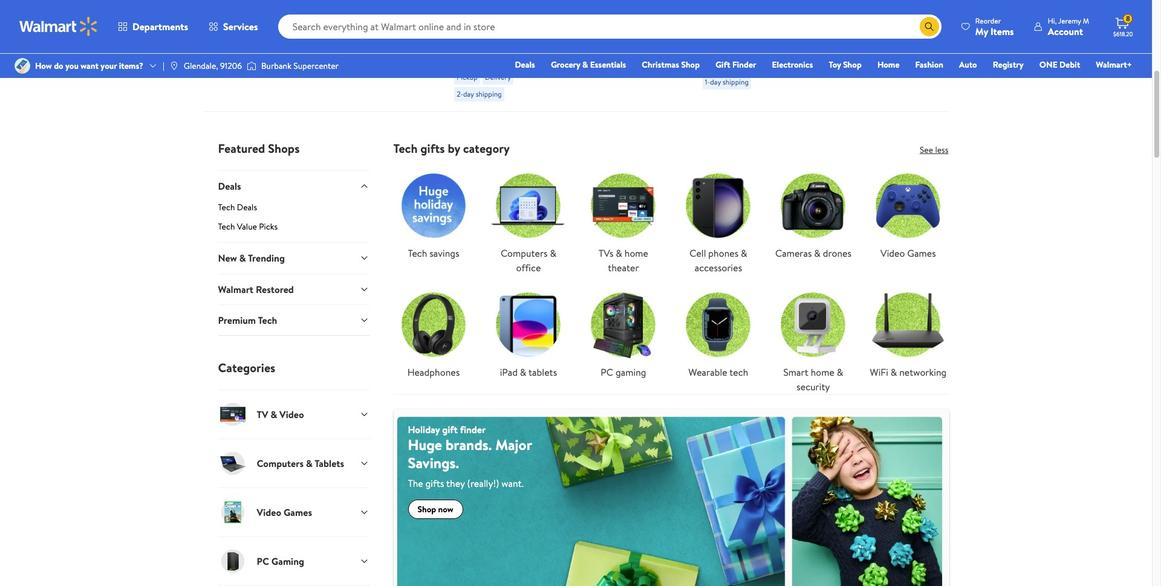 Task type: describe. For each thing, give the bounding box(es) containing it.
day up glendale, 91206
[[215, 40, 226, 51]]

tech for tech value picks
[[218, 221, 235, 233]]

video games for video games dropdown button
[[257, 506, 312, 520]]

see less button
[[920, 144, 949, 156]]

day down s/m
[[463, 89, 474, 99]]

restored
[[256, 283, 294, 296]]

shop for toy shop
[[843, 59, 862, 71]]

product group containing 44
[[206, 0, 313, 106]]

items
[[991, 25, 1014, 38]]

computers for computers & office
[[501, 247, 548, 260]]

s/m
[[454, 61, 471, 74]]

walmart
[[218, 283, 254, 296]]

accessories
[[695, 261, 742, 275]]

apple inside the 2021 apple 10.2-inch ipad wi-fi 256gb - silver (9th generation)
[[724, 0, 749, 9]]

tech for tech deals
[[218, 202, 235, 214]]

wearable tech
[[689, 366, 749, 379]]

2021
[[703, 0, 722, 9]]

tvs
[[599, 247, 614, 260]]

pc for pc gaming
[[601, 366, 614, 379]]

pc gaming button
[[218, 537, 369, 586]]

tech savings link
[[394, 166, 474, 261]]

|
[[163, 60, 164, 72]]

wi-
[[703, 9, 717, 22]]

they
[[447, 477, 465, 491]]

video for video games link at the top of the page
[[881, 247, 905, 260]]

services button
[[198, 12, 268, 41]]

band
[[518, 48, 539, 61]]

apple inside apple watch se (2023) gps 40mm starlight aluminum case with starlight sport band - s/m
[[454, 8, 479, 21]]

tv & video button
[[218, 390, 369, 439]]

walmart image
[[19, 17, 98, 36]]

you
[[65, 60, 79, 72]]

by
[[448, 140, 460, 157]]

cameras & drones link
[[773, 166, 854, 261]]

10.2-
[[751, 0, 770, 9]]

Search search field
[[278, 15, 942, 39]]

search icon image
[[925, 22, 935, 31]]

deals link
[[510, 58, 541, 71]]

& for cameras & drones
[[815, 247, 821, 260]]

0 horizontal spatial ipad
[[500, 366, 518, 379]]

tech value picks
[[218, 221, 278, 233]]

walmart restored button
[[218, 274, 369, 305]]

christmas shop link
[[637, 58, 706, 71]]

aluminum
[[454, 34, 497, 48]]

value
[[237, 221, 257, 233]]

featured shops
[[218, 140, 300, 157]]

toy
[[829, 59, 841, 71]]

new & trending button
[[218, 243, 369, 274]]

my
[[976, 25, 989, 38]]

premium
[[218, 314, 256, 327]]

toy shop
[[829, 59, 862, 71]]

& inside cell phones & accessories
[[741, 247, 748, 260]]

video for video games dropdown button
[[257, 506, 281, 520]]

major
[[496, 435, 532, 455]]

pickup for 2021 apple 10.2-inch ipad wi-fi 256gb - silver (9th generation)
[[705, 60, 726, 70]]

home inside smart home & security
[[811, 366, 835, 379]]

shops
[[268, 140, 300, 157]]

fi
[[717, 9, 725, 22]]

video games button
[[218, 488, 369, 537]]

0 vertical spatial gifts
[[421, 140, 445, 157]]

essentials
[[590, 59, 626, 71]]

shop now link
[[408, 500, 463, 520]]

headphones
[[408, 366, 460, 379]]

electronics link
[[767, 58, 819, 71]]

& for new & trending
[[239, 252, 246, 265]]

tech for tech gifts by category
[[394, 140, 418, 157]]

grocery & essentials link
[[546, 58, 632, 71]]

tech
[[730, 366, 749, 379]]

gift
[[442, 423, 458, 437]]

gift finder
[[716, 59, 757, 71]]

security
[[797, 380, 830, 394]]

gift finder link
[[710, 58, 762, 71]]

home
[[878, 59, 900, 71]]

pc gaming
[[601, 366, 646, 379]]

cell phones & accessories link
[[678, 166, 759, 275]]

2-day shipping for product group containing 2-day shipping
[[830, 40, 875, 51]]

networking
[[900, 366, 947, 379]]

silver
[[765, 9, 788, 22]]

games for video games link at the top of the page
[[908, 247, 936, 260]]

how do you want your items?
[[35, 60, 143, 72]]

finder
[[460, 423, 486, 437]]

trending
[[248, 252, 285, 265]]

reorder
[[976, 15, 1001, 26]]

savings.
[[408, 453, 459, 474]]

& for wifi & networking
[[891, 366, 897, 379]]

computers for computers & tablets
[[257, 457, 304, 471]]

deals button
[[218, 171, 369, 202]]

tablets
[[529, 366, 557, 379]]

tech for tech savings
[[408, 247, 427, 260]]

& for tv & video
[[271, 408, 277, 422]]

product group containing 2-day shipping
[[827, 0, 934, 106]]

holiday gift finder huge brands. major savings. the gifts they (really!) want.
[[408, 423, 532, 491]]

shipping down search search field
[[599, 57, 625, 68]]

list containing tech savings
[[386, 156, 956, 394]]

do
[[54, 60, 63, 72]]

0 vertical spatial pickup
[[581, 40, 602, 51]]

pickup for apple watch se (2023) gps 40mm starlight aluminum case with starlight sport band - s/m
[[457, 72, 478, 82]]

shop now
[[418, 504, 454, 516]]

computers & tablets
[[257, 457, 344, 471]]

2 horizontal spatial 1-day shipping
[[705, 77, 749, 87]]

2-day shipping for product group containing 44
[[208, 40, 254, 51]]

1 vertical spatial starlight
[[454, 48, 490, 61]]

2021 apple 10.2-inch ipad wi-fi 256gb - silver (9th generation)
[[703, 0, 808, 36]]

computers & office
[[501, 247, 557, 275]]

services
[[223, 20, 258, 33]]

gps
[[454, 21, 472, 34]]

pc gaming link
[[583, 285, 664, 380]]

phones
[[709, 247, 739, 260]]

product group containing pickup
[[579, 0, 686, 106]]

1 vertical spatial video
[[280, 408, 304, 422]]

$618.20
[[1114, 30, 1134, 38]]

tv
[[257, 408, 268, 422]]

walmart+ link
[[1091, 58, 1138, 71]]

generation)
[[703, 22, 753, 36]]

ipad inside the 2021 apple 10.2-inch ipad wi-fi 256gb - silver (9th generation)
[[790, 0, 808, 9]]

grocery & essentials
[[551, 59, 626, 71]]

christmas shop
[[642, 59, 700, 71]]

auto link
[[954, 58, 983, 71]]

featured
[[218, 140, 265, 157]]

cameras
[[776, 247, 812, 260]]



Task type: vqa. For each thing, say whether or not it's contained in the screenshot.
AHEAD
no



Task type: locate. For each thing, give the bounding box(es) containing it.
delivery
[[609, 40, 636, 51], [733, 60, 760, 70], [485, 72, 511, 82]]

theater
[[608, 261, 639, 275]]

shop for christmas shop
[[681, 59, 700, 71]]

home link
[[872, 58, 905, 71]]

tech inside tech deals link
[[218, 202, 235, 214]]

 image right |
[[169, 61, 179, 71]]

0 vertical spatial starlight
[[505, 21, 541, 34]]

2 horizontal spatial shop
[[843, 59, 862, 71]]

 image for burbank supercenter
[[247, 60, 257, 72]]

gifts left by
[[421, 140, 445, 157]]

tv & video
[[257, 408, 304, 422]]

shop inside christmas shop link
[[681, 59, 700, 71]]

1 vertical spatial -
[[541, 48, 545, 61]]

shipping down services
[[227, 40, 254, 51]]

pc left gaming
[[601, 366, 614, 379]]

2-day shipping down s/m
[[457, 89, 502, 99]]

day right grocery
[[586, 57, 597, 68]]

2 vertical spatial deals
[[237, 202, 257, 214]]

day up "toy shop" link
[[836, 40, 847, 51]]

home inside tvs & home theater
[[625, 247, 649, 260]]

4 product group from the left
[[579, 0, 686, 106]]

categories
[[218, 360, 276, 377]]

0 horizontal spatial computers
[[257, 457, 304, 471]]

2 horizontal spatial pickup
[[705, 60, 726, 70]]

2- up glendale, 91206
[[208, 40, 215, 51]]

407
[[493, 53, 505, 63]]

1 vertical spatial home
[[811, 366, 835, 379]]

gifts right the
[[426, 477, 444, 491]]

glendale, 91206
[[184, 60, 242, 72]]

apple left watch at the left of page
[[454, 8, 479, 21]]

watch
[[481, 8, 508, 21]]

video
[[881, 247, 905, 260], [280, 408, 304, 422], [257, 506, 281, 520]]

video right drones
[[881, 247, 905, 260]]

1 horizontal spatial apple
[[724, 0, 749, 9]]

0 vertical spatial -
[[759, 9, 762, 22]]

0 vertical spatial ipad
[[790, 0, 808, 9]]

tech right premium
[[258, 314, 277, 327]]

apple watch se (2023) gps 40mm starlight aluminum case with starlight sport band - s/m
[[454, 8, 551, 74]]

jeremy
[[1059, 15, 1082, 26]]

(really!)
[[467, 477, 499, 491]]

pickup down the aluminum
[[457, 72, 478, 82]]

& for ipad & tablets
[[520, 366, 527, 379]]

games for video games dropdown button
[[284, 506, 312, 520]]

shipping down gift finder
[[723, 77, 749, 87]]

& inside smart home & security
[[837, 366, 844, 379]]

delivery for apple watch se (2023) gps 40mm starlight aluminum case with starlight sport band - s/m
[[485, 72, 511, 82]]

1 horizontal spatial pickup
[[581, 40, 602, 51]]

0 horizontal spatial pickup
[[457, 72, 478, 82]]

0 vertical spatial 1-day shipping
[[333, 40, 376, 51]]

& right grocery
[[583, 59, 588, 71]]

6 product group from the left
[[827, 0, 934, 106]]

1 vertical spatial 1-day shipping
[[581, 57, 625, 68]]

1- right grocery
[[581, 57, 586, 68]]

supercenter
[[294, 60, 339, 72]]

wifi & networking
[[870, 366, 947, 379]]

product group containing 21582
[[330, 0, 438, 106]]

1 product group from the left
[[206, 0, 313, 106]]

video inside list
[[881, 247, 905, 260]]

pc inside pc gaming dropdown button
[[257, 555, 269, 569]]

2 vertical spatial 1-day shipping
[[705, 77, 749, 87]]

0 horizontal spatial 2-day shipping
[[208, 40, 254, 51]]

 image for glendale, 91206
[[169, 61, 179, 71]]

shipping down 21582
[[350, 40, 376, 51]]

& right tvs
[[616, 247, 622, 260]]

& for computers & tablets
[[306, 457, 313, 471]]

2- down s/m
[[457, 89, 463, 99]]

tech savings
[[408, 247, 460, 260]]

0 vertical spatial computers
[[501, 247, 548, 260]]

 image
[[247, 60, 257, 72], [169, 61, 179, 71]]

product group containing 2021 apple 10.2-inch ipad wi-fi 256gb - silver (9th generation)
[[703, 0, 810, 106]]

2 vertical spatial delivery
[[485, 72, 511, 82]]

departments button
[[108, 12, 198, 41]]

1 horizontal spatial 1-day shipping
[[581, 57, 625, 68]]

cell
[[690, 247, 706, 260]]

delivery down 5963
[[733, 60, 760, 70]]

0 vertical spatial video games
[[881, 247, 936, 260]]

toy shop link
[[824, 58, 867, 71]]

video games inside dropdown button
[[257, 506, 312, 520]]

computers inside computers & office
[[501, 247, 548, 260]]

1 horizontal spatial 2-
[[457, 89, 463, 99]]

1 vertical spatial delivery
[[733, 60, 760, 70]]

cell phones & accessories
[[690, 247, 748, 275]]

1- down gift finder link
[[705, 77, 710, 87]]

home
[[625, 247, 649, 260], [811, 366, 835, 379]]

2 horizontal spatial 2-
[[830, 40, 836, 51]]

1 horizontal spatial starlight
[[505, 21, 541, 34]]

1 horizontal spatial video games
[[881, 247, 936, 260]]

1 horizontal spatial -
[[759, 9, 762, 22]]

video games link
[[868, 166, 949, 261]]

video games for video games link at the top of the page
[[881, 247, 936, 260]]

tech left value
[[218, 221, 235, 233]]

gift
[[716, 59, 731, 71]]

& left wifi
[[837, 366, 844, 379]]

home up security
[[811, 366, 835, 379]]

0 horizontal spatial 2-
[[208, 40, 215, 51]]

2 horizontal spatial 2-day shipping
[[830, 40, 875, 51]]

1-day shipping down gift on the right of page
[[705, 77, 749, 87]]

5 product group from the left
[[703, 0, 810, 106]]

tech inside tech savings link
[[408, 247, 427, 260]]

items?
[[119, 60, 143, 72]]

debit
[[1060, 59, 1081, 71]]

2 horizontal spatial 1-
[[705, 77, 710, 87]]

1 horizontal spatial computers
[[501, 247, 548, 260]]

1 vertical spatial deals
[[218, 180, 241, 193]]

& right new
[[239, 252, 246, 265]]

 image
[[15, 58, 30, 74]]

apple
[[724, 0, 749, 9], [454, 8, 479, 21]]

1 vertical spatial gifts
[[426, 477, 444, 491]]

- left silver at the right
[[759, 9, 762, 22]]

1-day shipping
[[333, 40, 376, 51], [581, 57, 625, 68], [705, 77, 749, 87]]

0 vertical spatial home
[[625, 247, 649, 260]]

1-
[[333, 40, 338, 51], [581, 57, 586, 68], [705, 77, 710, 87]]

product group
[[206, 0, 313, 106], [330, 0, 438, 106], [454, 0, 562, 106], [579, 0, 686, 106], [703, 0, 810, 106], [827, 0, 934, 106]]

computers & office link
[[489, 166, 569, 275]]

1 vertical spatial ipad
[[500, 366, 518, 379]]

gaming
[[616, 366, 646, 379]]

& right wifi
[[891, 366, 897, 379]]

how
[[35, 60, 52, 72]]

pickup up grocery & essentials link on the top of page
[[581, 40, 602, 51]]

hi, jeremy m account
[[1048, 15, 1090, 38]]

one
[[1040, 59, 1058, 71]]

registry link
[[988, 58, 1030, 71]]

& left drones
[[815, 247, 821, 260]]

wifi
[[870, 366, 889, 379]]

day up supercenter
[[338, 40, 349, 51]]

tech inside premium tech dropdown button
[[258, 314, 277, 327]]

2-day shipping up toy shop
[[830, 40, 875, 51]]

picks
[[259, 221, 278, 233]]

computers inside dropdown button
[[257, 457, 304, 471]]

0 vertical spatial video
[[881, 247, 905, 260]]

1-day shipping down search search field
[[581, 57, 625, 68]]

burbank
[[261, 60, 292, 72]]

finder
[[733, 59, 757, 71]]

smart
[[784, 366, 809, 379]]

starlight
[[505, 21, 541, 34], [454, 48, 490, 61]]

glendale,
[[184, 60, 218, 72]]

2 vertical spatial 1-
[[705, 77, 710, 87]]

1 horizontal spatial games
[[908, 247, 936, 260]]

day down gift on the right of page
[[710, 77, 721, 87]]

0 horizontal spatial 1-day shipping
[[333, 40, 376, 51]]

deals up value
[[237, 202, 257, 214]]

home up the theater
[[625, 247, 649, 260]]

0 horizontal spatial -
[[541, 48, 545, 61]]

2-day shipping up 91206
[[208, 40, 254, 51]]

list
[[386, 156, 956, 394]]

1 vertical spatial computers
[[257, 457, 304, 471]]

5963
[[742, 40, 757, 51]]

1 vertical spatial pc
[[257, 555, 269, 569]]

video games inside list
[[881, 247, 936, 260]]

1 horizontal spatial delivery
[[609, 40, 636, 51]]

0 horizontal spatial 1-
[[333, 40, 338, 51]]

0 horizontal spatial apple
[[454, 8, 479, 21]]

(2023)
[[523, 8, 551, 21]]

gifts
[[421, 140, 445, 157], [426, 477, 444, 491]]

delivery down search search field
[[609, 40, 636, 51]]

shop left now
[[418, 504, 436, 516]]

1 vertical spatial 1-
[[581, 57, 586, 68]]

0 horizontal spatial pc
[[257, 555, 269, 569]]

0 vertical spatial delivery
[[609, 40, 636, 51]]

& left tablets
[[306, 457, 313, 471]]

shop inside "toy shop" link
[[843, 59, 862, 71]]

2 vertical spatial pickup
[[457, 72, 478, 82]]

brands.
[[446, 435, 492, 455]]

computers down tv & video
[[257, 457, 304, 471]]

2 horizontal spatial delivery
[[733, 60, 760, 70]]

see less
[[920, 144, 949, 156]]

games inside video games link
[[908, 247, 936, 260]]

tech deals link
[[218, 202, 369, 219]]

& for tvs & home theater
[[616, 247, 622, 260]]

ipad right the inch
[[790, 0, 808, 9]]

& left tablets in the bottom left of the page
[[520, 366, 527, 379]]

deals
[[515, 59, 535, 71], [218, 180, 241, 193], [237, 202, 257, 214]]

games
[[908, 247, 936, 260], [284, 506, 312, 520]]

games inside video games dropdown button
[[284, 506, 312, 520]]

 image right 91206
[[247, 60, 257, 72]]

shipping
[[227, 40, 254, 51], [350, 40, 376, 51], [849, 40, 875, 51], [599, 57, 625, 68], [723, 77, 749, 87], [476, 89, 502, 99]]

0 vertical spatial 1-
[[333, 40, 338, 51]]

& left tvs
[[550, 247, 557, 260]]

savings
[[430, 247, 460, 260]]

tech left by
[[394, 140, 418, 157]]

0 horizontal spatial games
[[284, 506, 312, 520]]

new
[[218, 252, 237, 265]]

& right tv
[[271, 408, 277, 422]]

0 horizontal spatial  image
[[169, 61, 179, 71]]

registry
[[993, 59, 1024, 71]]

ipad left tablets in the bottom left of the page
[[500, 366, 518, 379]]

se
[[510, 8, 521, 21]]

cameras & drones
[[776, 247, 852, 260]]

computers & tablets button
[[218, 439, 369, 488]]

0 horizontal spatial starlight
[[454, 48, 490, 61]]

2-day shipping
[[208, 40, 254, 51], [830, 40, 875, 51], [457, 89, 502, 99]]

pc for pc gaming
[[257, 555, 269, 569]]

burbank supercenter
[[261, 60, 339, 72]]

deals up tech deals
[[218, 180, 241, 193]]

& for grocery & essentials
[[583, 59, 588, 71]]

deals inside dropdown button
[[218, 180, 241, 193]]

1 vertical spatial video games
[[257, 506, 312, 520]]

pc left gaming on the left bottom of page
[[257, 555, 269, 569]]

pc gaming
[[257, 555, 304, 569]]

- right band
[[541, 48, 545, 61]]

3 product group from the left
[[454, 0, 562, 106]]

Walmart Site-Wide search field
[[278, 15, 942, 39]]

computers
[[501, 247, 548, 260], [257, 457, 304, 471]]

0 vertical spatial games
[[908, 247, 936, 260]]

2 vertical spatial video
[[257, 506, 281, 520]]

(9th
[[790, 9, 807, 22]]

headphones link
[[394, 285, 474, 380]]

deals down with
[[515, 59, 535, 71]]

- inside the 2021 apple 10.2-inch ipad wi-fi 256gb - silver (9th generation)
[[759, 9, 762, 22]]

tech up tech value picks
[[218, 202, 235, 214]]

0 horizontal spatial shop
[[418, 504, 436, 516]]

inch
[[770, 0, 788, 9]]

video right tv
[[280, 408, 304, 422]]

ipad
[[790, 0, 808, 9], [500, 366, 518, 379]]

& inside tvs & home theater
[[616, 247, 622, 260]]

shipping down 407
[[476, 89, 502, 99]]

1 horizontal spatial home
[[811, 366, 835, 379]]

new & trending
[[218, 252, 285, 265]]

0 horizontal spatial delivery
[[485, 72, 511, 82]]

the
[[408, 477, 423, 491]]

1-day shipping down 21582
[[333, 40, 376, 51]]

0 vertical spatial pc
[[601, 366, 614, 379]]

2 product group from the left
[[330, 0, 438, 106]]

1 horizontal spatial pc
[[601, 366, 614, 379]]

category
[[463, 140, 510, 157]]

smart home & security
[[784, 366, 844, 394]]

1 horizontal spatial 2-day shipping
[[457, 89, 502, 99]]

shop right christmas
[[681, 59, 700, 71]]

0 horizontal spatial home
[[625, 247, 649, 260]]

gifts inside "holiday gift finder huge brands. major savings. the gifts they (really!) want."
[[426, 477, 444, 491]]

- inside apple watch se (2023) gps 40mm starlight aluminum case with starlight sport band - s/m
[[541, 48, 545, 61]]

shipping up toy shop
[[849, 40, 875, 51]]

tech inside tech value picks link
[[218, 221, 235, 233]]

shop right toy
[[843, 59, 862, 71]]

pickup left finder
[[705, 60, 726, 70]]

tech left savings
[[408, 247, 427, 260]]

1 horizontal spatial shop
[[681, 59, 700, 71]]

1 horizontal spatial  image
[[247, 60, 257, 72]]

& right "phones"
[[741, 247, 748, 260]]

1 horizontal spatial 1-
[[581, 57, 586, 68]]

now
[[438, 504, 454, 516]]

delivery down 407
[[485, 72, 511, 82]]

1- up supercenter
[[333, 40, 338, 51]]

grocery
[[551, 59, 581, 71]]

& inside computers & office
[[550, 247, 557, 260]]

pc inside pc gaming link
[[601, 366, 614, 379]]

delivery for 2021 apple 10.2-inch ipad wi-fi 256gb - silver (9th generation)
[[733, 60, 760, 70]]

0 horizontal spatial video games
[[257, 506, 312, 520]]

tablets
[[315, 457, 344, 471]]

shop
[[681, 59, 700, 71], [843, 59, 862, 71], [418, 504, 436, 516]]

gaming
[[272, 555, 304, 569]]

tech value picks link
[[218, 221, 369, 243]]

2- up toy
[[830, 40, 836, 51]]

account
[[1048, 25, 1084, 38]]

0 vertical spatial deals
[[515, 59, 535, 71]]

computers up office
[[501, 247, 548, 260]]

apple left 10.2-
[[724, 0, 749, 9]]

1 vertical spatial games
[[284, 506, 312, 520]]

reorder my items
[[976, 15, 1014, 38]]

44
[[245, 21, 254, 31]]

want.
[[502, 477, 524, 491]]

product group containing apple watch se (2023) gps 40mm starlight aluminum case with starlight sport band - s/m
[[454, 0, 562, 106]]

1 horizontal spatial ipad
[[790, 0, 808, 9]]

& for computers & office
[[550, 247, 557, 260]]

shop inside 'shop now' link
[[418, 504, 436, 516]]

video up pc gaming
[[257, 506, 281, 520]]

1 vertical spatial pickup
[[705, 60, 726, 70]]



